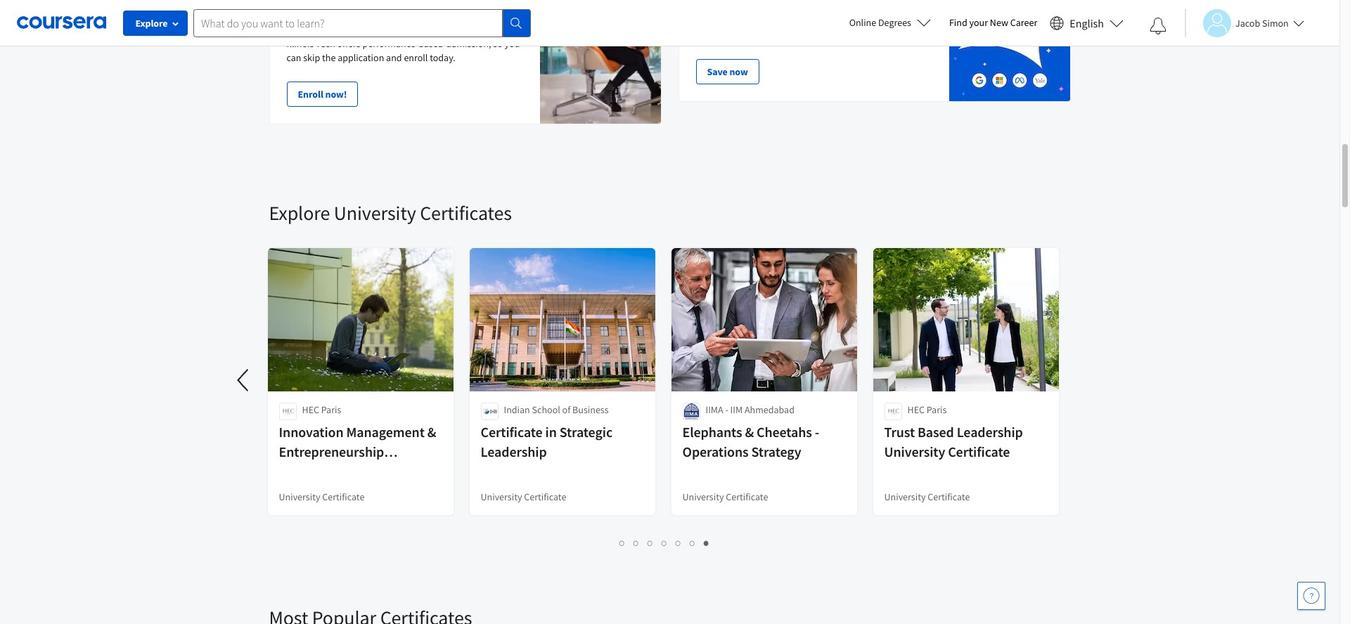 Task type: vqa. For each thing, say whether or not it's contained in the screenshot.
Leadership to the bottom
yes



Task type: describe. For each thing, give the bounding box(es) containing it.
innovation
[[279, 423, 344, 441]]

degrees
[[878, 16, 911, 29]]

show notifications image
[[1150, 18, 1167, 34]]

performance-
[[362, 37, 419, 50]]

get
[[806, 15, 819, 27]]

university certificate for certificate in strategic leadership
[[481, 491, 566, 504]]

certificate inside 'trust based leadership university certificate'
[[948, 443, 1010, 461]]

3 button
[[643, 535, 658, 551]]

illinois tech offers performance-based-admission, so you can skip the application and enroll today.
[[287, 37, 520, 64]]

1 horizontal spatial your
[[969, 16, 988, 29]]

find
[[949, 16, 968, 29]]

online
[[849, 16, 876, 29]]

today.
[[430, 51, 456, 64]]

5
[[676, 537, 681, 550]]

the
[[322, 51, 336, 64]]

university certificate for trust based leadership university certificate
[[884, 491, 970, 504]]

hec paris image for trust based leadership university certificate
[[884, 403, 902, 421]]

explore button
[[123, 11, 188, 36]]

elephants & cheetahs - operations strategy
[[683, 423, 819, 461]]

school
[[532, 404, 560, 416]]

certificate in strategic leadership
[[481, 423, 613, 461]]

based-
[[419, 37, 446, 50]]

limited
[[718, 15, 747, 27]]

hec paris for trust
[[908, 404, 947, 416]]

can inside for a limited time, you can get a coursera plus annual subscription for $200 off for your first year!
[[790, 15, 804, 27]]

leadership inside certificate in strategic leadership
[[481, 443, 547, 461]]

simon
[[1262, 17, 1289, 29]]

3
[[648, 537, 653, 550]]

english button
[[1045, 0, 1129, 46]]

certificates
[[420, 200, 512, 226]]

4 button
[[658, 535, 672, 551]]

6
[[690, 537, 696, 550]]

7 button
[[700, 535, 714, 551]]

elephants
[[683, 423, 742, 441]]

english
[[1070, 16, 1104, 30]]

hec for trust
[[908, 404, 925, 416]]

tech
[[316, 37, 335, 50]]

management
[[346, 423, 425, 441]]

explore for explore
[[135, 17, 168, 30]]

annual
[[887, 15, 915, 27]]

now!
[[325, 88, 347, 101]]

indian school of business image
[[481, 403, 498, 421]]

save now link
[[696, 59, 759, 84]]

enroll now!
[[298, 88, 347, 101]]

application
[[338, 51, 384, 64]]

find your new career link
[[942, 14, 1045, 32]]

jacob simon button
[[1185, 9, 1304, 37]]

now
[[730, 65, 748, 78]]

year!
[[849, 29, 870, 41]]

enroll
[[298, 88, 323, 101]]

skip
[[303, 51, 320, 64]]

help center image
[[1303, 588, 1320, 605]]

iima
[[706, 404, 723, 416]]

online degrees button
[[838, 7, 942, 38]]

7
[[704, 537, 710, 550]]

save
[[707, 65, 728, 78]]

plus
[[867, 15, 885, 27]]

ahmedabad
[[745, 404, 795, 416]]

university inside 'trust based leadership university certificate'
[[884, 443, 945, 461]]

leadership inside 'trust based leadership university certificate'
[[957, 423, 1023, 441]]

online degrees
[[849, 16, 911, 29]]

2 for from the left
[[797, 29, 809, 41]]

university inside innovation management & entrepreneurship university certificate
[[279, 463, 340, 480]]

certificate inside innovation management & entrepreneurship university certificate
[[343, 463, 405, 480]]

in
[[545, 423, 557, 441]]

for a limited time, you can get a coursera plus annual subscription for $200 off for your first year!
[[696, 15, 915, 41]]

1 button
[[615, 535, 629, 551]]

4
[[662, 537, 667, 550]]

strategy
[[751, 443, 801, 461]]

business
[[573, 404, 609, 416]]

$200
[[762, 29, 782, 41]]

time,
[[749, 15, 771, 27]]

iima - iim ahmedabad image
[[683, 403, 700, 421]]

can inside illinois tech offers performance-based-admission, so you can skip the application and enroll today.
[[287, 51, 301, 64]]

- inside elephants & cheetahs - operations strategy
[[815, 423, 819, 441]]

new
[[990, 16, 1008, 29]]

iim
[[730, 404, 743, 416]]



Task type: locate. For each thing, give the bounding box(es) containing it.
leadership
[[957, 423, 1023, 441], [481, 443, 547, 461]]

can down illinois
[[287, 51, 301, 64]]

find your new career
[[949, 16, 1038, 29]]

1 hec paris image from the left
[[279, 403, 296, 421]]

list
[[269, 535, 1060, 551]]

iima - iim ahmedabad
[[706, 404, 795, 416]]

0 horizontal spatial -
[[725, 404, 728, 416]]

a right "for"
[[711, 15, 716, 27]]

1 horizontal spatial hec paris
[[908, 404, 947, 416]]

first
[[831, 29, 847, 41]]

innovation management & entrepreneurship university certificate
[[279, 423, 436, 480]]

1 vertical spatial explore
[[269, 200, 330, 226]]

0 horizontal spatial leadership
[[481, 443, 547, 461]]

hec paris image up trust
[[884, 403, 902, 421]]

career
[[1010, 16, 1038, 29]]

5 button
[[672, 535, 686, 551]]

0 horizontal spatial &
[[427, 423, 436, 441]]

certificate down based
[[948, 443, 1010, 461]]

1 & from the left
[[427, 423, 436, 441]]

- right cheetahs
[[815, 423, 819, 441]]

& inside elephants & cheetahs - operations strategy
[[745, 423, 754, 441]]

indian
[[504, 404, 530, 416]]

off
[[784, 29, 795, 41]]

hec paris image for innovation management & entrepreneurship university certificate
[[279, 403, 296, 421]]

trust based leadership university certificate
[[884, 423, 1023, 461]]

certificate down indian
[[481, 423, 543, 441]]

&
[[427, 423, 436, 441], [745, 423, 754, 441]]

for right 'off'
[[797, 29, 809, 41]]

leadership down indian
[[481, 443, 547, 461]]

jacob
[[1236, 17, 1260, 29]]

subscription
[[696, 29, 747, 41]]

-
[[725, 404, 728, 416], [815, 423, 819, 441]]

indian school of business
[[504, 404, 609, 416]]

1 hec from the left
[[302, 404, 319, 416]]

previous slide image
[[227, 364, 261, 397]]

you
[[772, 15, 788, 27], [505, 37, 520, 50]]

1 university certificate from the left
[[279, 491, 365, 504]]

certificate inside certificate in strategic leadership
[[481, 423, 543, 441]]

you right 'so'
[[505, 37, 520, 50]]

can left get
[[790, 15, 804, 27]]

hec
[[302, 404, 319, 416], [908, 404, 925, 416]]

2 hec from the left
[[908, 404, 925, 416]]

can
[[790, 15, 804, 27], [287, 51, 301, 64]]

- left "iim"
[[725, 404, 728, 416]]

1 horizontal spatial -
[[815, 423, 819, 441]]

paris up based
[[927, 404, 947, 416]]

& inside innovation management & entrepreneurship university certificate
[[427, 423, 436, 441]]

you inside illinois tech offers performance-based-admission, so you can skip the application and enroll today.
[[505, 37, 520, 50]]

1 horizontal spatial hec
[[908, 404, 925, 416]]

1 vertical spatial -
[[815, 423, 819, 441]]

list containing 1
[[269, 535, 1060, 551]]

your
[[969, 16, 988, 29], [811, 29, 829, 41]]

for down time,
[[749, 29, 761, 41]]

certificate down certificate in strategic leadership
[[524, 491, 566, 504]]

2 hec paris image from the left
[[884, 403, 902, 421]]

paris for based
[[927, 404, 947, 416]]

0 vertical spatial you
[[772, 15, 788, 27]]

strategic
[[560, 423, 613, 441]]

university certificate down 'trust based leadership university certificate'
[[884, 491, 970, 504]]

2 & from the left
[[745, 423, 754, 441]]

1 horizontal spatial paris
[[927, 404, 947, 416]]

0 horizontal spatial a
[[711, 15, 716, 27]]

1 horizontal spatial hec paris image
[[884, 403, 902, 421]]

2
[[634, 537, 639, 550]]

2 button
[[629, 535, 643, 551]]

your right "find"
[[969, 16, 988, 29]]

save now
[[707, 65, 748, 78]]

you up $200
[[772, 15, 788, 27]]

certificate down 'trust based leadership university certificate'
[[928, 491, 970, 504]]

you inside for a limited time, you can get a coursera plus annual subscription for $200 off for your first year!
[[772, 15, 788, 27]]

explore university certificates carousel element
[[0, 158, 1071, 563]]

& down iima - iim ahmedabad
[[745, 423, 754, 441]]

entrepreneurship
[[279, 443, 384, 461]]

cheetahs
[[757, 423, 812, 441]]

certificate
[[481, 423, 543, 441], [948, 443, 1010, 461], [343, 463, 405, 480], [322, 491, 365, 504], [524, 491, 566, 504], [726, 491, 768, 504], [928, 491, 970, 504]]

hec paris up based
[[908, 404, 947, 416]]

university certificate for innovation management & entrepreneurship university certificate
[[279, 491, 365, 504]]

4 university certificate from the left
[[884, 491, 970, 504]]

0 horizontal spatial your
[[811, 29, 829, 41]]

6 button
[[686, 535, 700, 551]]

1 vertical spatial leadership
[[481, 443, 547, 461]]

hec paris image up 'innovation'
[[279, 403, 296, 421]]

1 horizontal spatial you
[[772, 15, 788, 27]]

paris for management
[[321, 404, 341, 416]]

certificate down entrepreneurship
[[322, 491, 365, 504]]

based
[[918, 423, 954, 441]]

0 vertical spatial leadership
[[957, 423, 1023, 441]]

university certificate for elephants & cheetahs - operations strategy
[[683, 491, 768, 504]]

explore university certificates
[[269, 200, 512, 226]]

so
[[493, 37, 503, 50]]

university certificate
[[279, 491, 365, 504], [481, 491, 566, 504], [683, 491, 768, 504], [884, 491, 970, 504]]

1 horizontal spatial can
[[790, 15, 804, 27]]

paris up 'innovation'
[[321, 404, 341, 416]]

0 horizontal spatial paris
[[321, 404, 341, 416]]

coursera image
[[17, 11, 106, 34]]

hec paris up 'innovation'
[[302, 404, 341, 416]]

paris
[[321, 404, 341, 416], [927, 404, 947, 416]]

1 vertical spatial can
[[287, 51, 301, 64]]

2 university certificate from the left
[[481, 491, 566, 504]]

leadership right based
[[957, 423, 1023, 441]]

0 vertical spatial explore
[[135, 17, 168, 30]]

explore inside dropdown button
[[135, 17, 168, 30]]

0 horizontal spatial can
[[287, 51, 301, 64]]

1 horizontal spatial explore
[[269, 200, 330, 226]]

2 paris from the left
[[927, 404, 947, 416]]

1 horizontal spatial leadership
[[957, 423, 1023, 441]]

1 paris from the left
[[321, 404, 341, 416]]

university certificate down entrepreneurship
[[279, 491, 365, 504]]

0 vertical spatial -
[[725, 404, 728, 416]]

hec up trust
[[908, 404, 925, 416]]

for
[[696, 15, 709, 27]]

hec up 'innovation'
[[302, 404, 319, 416]]

0 horizontal spatial hec
[[302, 404, 319, 416]]

certificate down management
[[343, 463, 405, 480]]

and
[[386, 51, 402, 64]]

1 hec paris from the left
[[302, 404, 341, 416]]

1
[[620, 537, 625, 550]]

coursera
[[828, 15, 865, 27]]

0 horizontal spatial hec paris image
[[279, 403, 296, 421]]

university
[[334, 200, 416, 226], [884, 443, 945, 461], [279, 463, 340, 480], [279, 491, 320, 504], [481, 491, 522, 504], [683, 491, 724, 504], [884, 491, 926, 504]]

2 hec paris from the left
[[908, 404, 947, 416]]

list inside explore university certificates carousel element
[[269, 535, 1060, 551]]

hec paris for innovation
[[302, 404, 341, 416]]

3 university certificate from the left
[[683, 491, 768, 504]]

certificate down strategy
[[726, 491, 768, 504]]

university certificate down certificate in strategic leadership
[[481, 491, 566, 504]]

university certificate down 'operations'
[[683, 491, 768, 504]]

your inside for a limited time, you can get a coursera plus annual subscription for $200 off for your first year!
[[811, 29, 829, 41]]

1 for from the left
[[749, 29, 761, 41]]

your down get
[[811, 29, 829, 41]]

enroll
[[404, 51, 428, 64]]

1 horizontal spatial &
[[745, 423, 754, 441]]

illinois
[[287, 37, 314, 50]]

offers
[[337, 37, 360, 50]]

2 a from the left
[[821, 15, 826, 27]]

0 horizontal spatial you
[[505, 37, 520, 50]]

a right get
[[821, 15, 826, 27]]

hec paris
[[302, 404, 341, 416], [908, 404, 947, 416]]

hec paris image
[[279, 403, 296, 421], [884, 403, 902, 421]]

0 horizontal spatial for
[[749, 29, 761, 41]]

None search field
[[193, 9, 531, 37]]

1 vertical spatial you
[[505, 37, 520, 50]]

explore for explore university certificates
[[269, 200, 330, 226]]

& right management
[[427, 423, 436, 441]]

jacob simon
[[1236, 17, 1289, 29]]

explore
[[135, 17, 168, 30], [269, 200, 330, 226]]

What do you want to learn? text field
[[193, 9, 503, 37]]

enroll now! link
[[287, 82, 358, 107]]

0 horizontal spatial explore
[[135, 17, 168, 30]]

admission,
[[446, 37, 491, 50]]

hec for innovation
[[302, 404, 319, 416]]

1 a from the left
[[711, 15, 716, 27]]

1 horizontal spatial for
[[797, 29, 809, 41]]

of
[[562, 404, 571, 416]]

0 vertical spatial can
[[790, 15, 804, 27]]

1 horizontal spatial a
[[821, 15, 826, 27]]

a
[[711, 15, 716, 27], [821, 15, 826, 27]]

0 horizontal spatial hec paris
[[302, 404, 341, 416]]

trust
[[884, 423, 915, 441]]

operations
[[683, 443, 749, 461]]



